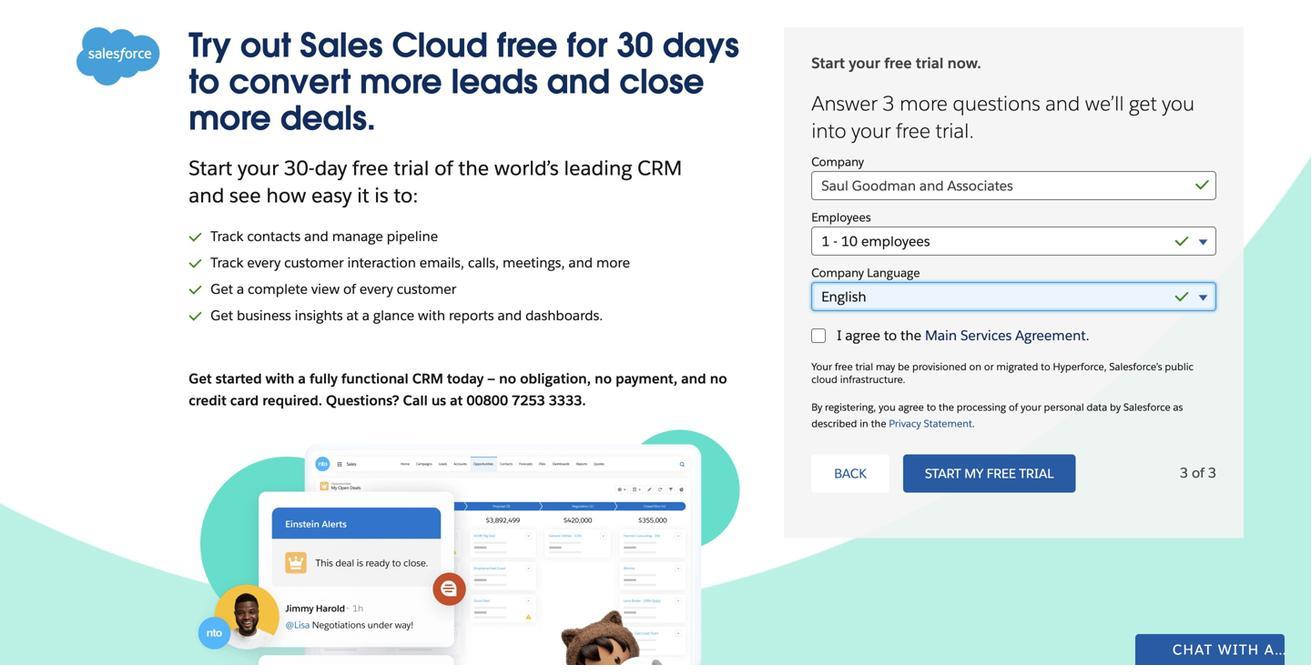 Task type: describe. For each thing, give the bounding box(es) containing it.
your up the answer
[[849, 54, 881, 72]]

reports
[[449, 307, 494, 325]]

chat
[[1173, 641, 1214, 659]]

free left now.
[[885, 54, 912, 72]]

cloud
[[392, 25, 488, 66]]

pipeline
[[387, 228, 438, 245]]

and left manage
[[304, 228, 329, 245]]

insights
[[295, 307, 343, 325]]

privacy statement .
[[889, 417, 975, 430]]

to inside by registering, you agree to the processing of your personal data by salesforce as described in the
[[927, 401, 936, 414]]

track contacts and manage pipeline track every customer interaction emails, calls, meetings, and more get a complete view of every customer get business insights at a glance with reports and dashboards.
[[211, 228, 630, 325]]

your inside by registering, you agree to the processing of your personal data by salesforce as described in the
[[1021, 401, 1042, 414]]

back
[[834, 466, 867, 482]]

back button
[[812, 455, 890, 493]]

infrastructure.
[[840, 374, 906, 386]]

chat with an exp
[[1173, 641, 1311, 659]]

to inside try out sales cloud free for 30 days to convert more leads and close more deals.
[[189, 61, 220, 103]]

at inside get started with a fully functional crm today — no obligation, no payment, and no credit card required. questions? call us at
[[450, 392, 463, 410]]

by
[[1110, 401, 1121, 414]]

30-
[[284, 155, 315, 181]]

1 vertical spatial customer
[[397, 281, 456, 298]]

services
[[961, 327, 1012, 345]]

easy
[[311, 183, 352, 209]]

today
[[447, 370, 484, 388]]

and right reports
[[498, 307, 522, 325]]

close
[[619, 61, 705, 103]]

answer
[[812, 91, 878, 117]]

deals.
[[280, 97, 376, 139]]

on
[[969, 361, 982, 374]]

we'll
[[1085, 91, 1124, 117]]

to up may
[[884, 327, 897, 345]]

and right meetings,
[[569, 254, 593, 272]]

start your free trial now.
[[812, 54, 982, 72]]

try
[[189, 25, 231, 66]]

start my free trial
[[925, 466, 1054, 482]]

in
[[860, 417, 869, 430]]

now.
[[948, 54, 982, 72]]

statement
[[924, 417, 972, 430]]

how
[[266, 183, 306, 209]]

trial left now.
[[916, 54, 944, 72]]

emails,
[[420, 254, 465, 272]]

calls,
[[468, 254, 499, 272]]

and inside the start your 30-day free trial of the world's leading crm and see how easy it is to:
[[189, 183, 224, 209]]

i
[[837, 327, 842, 345]]

day
[[315, 155, 347, 181]]

leads
[[451, 61, 538, 103]]

started
[[216, 370, 262, 388]]

view
[[311, 281, 340, 298]]

start my free trial button
[[903, 455, 1076, 493]]

privacy statement link
[[889, 417, 972, 430]]

crm inside the start your 30-day free trial of the world's leading crm and see how easy it is to:
[[638, 155, 682, 181]]

agree inside by registering, you agree to the processing of your personal data by salesforce as described in the
[[898, 401, 924, 414]]

try out sales cloud free for 30 days to convert more leads and close more deals.
[[189, 25, 739, 139]]

manage
[[332, 228, 383, 245]]

free inside the answer 3 more questions and we'll get you into your free trial.
[[896, 118, 931, 144]]

and inside get started with a fully functional crm today — no obligation, no payment, and no credit card required. questions? call us at
[[681, 370, 706, 388]]

free inside try out sales cloud free for 30 days to convert more leads and close more deals.
[[497, 25, 558, 66]]

may
[[876, 361, 895, 374]]

get started with a fully functional crm today — no obligation, no payment, and no credit card required. questions? call us at
[[189, 370, 727, 410]]

interactive dashboard of sales cloud on laptop and mobile screen image
[[189, 430, 766, 666]]

dashboards.
[[526, 307, 603, 325]]

as
[[1173, 401, 1183, 414]]

3 inside the answer 3 more questions and we'll get you into your free trial.
[[883, 91, 895, 117]]

2 track from the top
[[211, 254, 244, 272]]

it
[[357, 183, 369, 209]]

1 track from the top
[[211, 228, 244, 245]]

my
[[965, 466, 984, 482]]

migrated
[[997, 361, 1039, 374]]

more inside the answer 3 more questions and we'll get you into your free trial.
[[900, 91, 948, 117]]

i agree to the main services agreement .
[[837, 327, 1090, 345]]

1 horizontal spatial 3
[[1180, 465, 1189, 482]]

1 horizontal spatial every
[[360, 281, 393, 298]]

start your 30-day free trial of the world's leading crm and see how easy it is to:
[[189, 155, 682, 209]]

the right in
[[871, 417, 887, 430]]

—
[[487, 370, 496, 388]]

agreement
[[1016, 327, 1086, 345]]

be
[[898, 361, 910, 374]]

sales
[[300, 25, 383, 66]]

leading
[[564, 155, 633, 181]]

Company text field
[[812, 171, 1217, 201]]

0 vertical spatial a
[[237, 281, 244, 298]]

you inside the answer 3 more questions and we'll get you into your free trial.
[[1162, 91, 1195, 117]]

with inside track contacts and manage pipeline track every customer interaction emails, calls, meetings, and more get a complete view of every customer get business insights at a glance with reports and dashboards.
[[418, 307, 445, 325]]

at inside track contacts and manage pipeline track every customer interaction emails, calls, meetings, and more get a complete view of every customer get business insights at a glance with reports and dashboards.
[[346, 307, 359, 325]]

0 vertical spatial customer
[[284, 254, 344, 272]]

data
[[1087, 401, 1108, 414]]

business
[[237, 307, 291, 325]]

your inside the answer 3 more questions and we'll get you into your free trial.
[[852, 118, 891, 144]]

crm inside get started with a fully functional crm today — no obligation, no payment, and no credit card required. questions? call us at
[[412, 370, 443, 388]]

us
[[432, 392, 446, 410]]

an
[[1265, 641, 1287, 659]]

0 horizontal spatial .
[[582, 392, 586, 410]]

salesforce's
[[1110, 361, 1163, 374]]



Task type: locate. For each thing, give the bounding box(es) containing it.
0 horizontal spatial a
[[237, 281, 244, 298]]

2 horizontal spatial .
[[1086, 327, 1090, 345]]

with right the started
[[266, 370, 295, 388]]

0 horizontal spatial no
[[499, 370, 516, 388]]

exp
[[1292, 641, 1311, 659]]

free left trial.
[[896, 118, 931, 144]]

crm up us
[[412, 370, 443, 388]]

1 horizontal spatial agree
[[898, 401, 924, 414]]

you inside by registering, you agree to the processing of your personal data by salesforce as described in the
[[879, 401, 896, 414]]

1 horizontal spatial .
[[972, 417, 975, 430]]

your inside the start your 30-day free trial of the world's leading crm and see how easy it is to:
[[238, 155, 279, 181]]

0 vertical spatial start
[[812, 54, 845, 72]]

call
[[403, 392, 428, 410]]

1 vertical spatial start
[[189, 155, 232, 181]]

your
[[849, 54, 881, 72], [852, 118, 891, 144], [238, 155, 279, 181], [1021, 401, 1042, 414]]

start for start your free trial now.
[[812, 54, 845, 72]]

out
[[240, 25, 291, 66]]

described
[[812, 417, 857, 430]]

trial
[[916, 54, 944, 72], [394, 155, 429, 181], [856, 361, 874, 374], [1019, 466, 1054, 482]]

a left glance
[[362, 307, 370, 325]]

start inside the start your 30-day free trial of the world's leading crm and see how easy it is to:
[[189, 155, 232, 181]]

get inside get started with a fully functional crm today — no obligation, no payment, and no credit card required. questions? call us at
[[189, 370, 212, 388]]

1 vertical spatial with
[[266, 370, 295, 388]]

convert
[[229, 61, 351, 103]]

trial right my
[[1019, 466, 1054, 482]]

start up see
[[189, 155, 232, 181]]

0 vertical spatial track
[[211, 228, 244, 245]]

main
[[925, 327, 957, 345]]

get
[[211, 281, 233, 298], [211, 307, 233, 325], [189, 370, 212, 388]]

to:
[[394, 183, 418, 209]]

trial inside the start your 30-day free trial of the world's leading crm and see how easy it is to:
[[394, 155, 429, 181]]

2 horizontal spatial start
[[925, 466, 961, 482]]

card
[[230, 392, 259, 410]]

see
[[230, 183, 261, 209]]

1 horizontal spatial start
[[812, 54, 845, 72]]

0 horizontal spatial agree
[[846, 327, 881, 345]]

days
[[663, 25, 739, 66]]

1 vertical spatial at
[[450, 392, 463, 410]]

agree
[[846, 327, 881, 345], [898, 401, 924, 414]]

2 vertical spatial start
[[925, 466, 961, 482]]

the inside the start your 30-day free trial of the world's leading crm and see how easy it is to:
[[458, 155, 489, 181]]

your
[[812, 361, 832, 374]]

30
[[617, 25, 653, 66]]

trial up to:
[[394, 155, 429, 181]]

a up business
[[237, 281, 244, 298]]

customer up view
[[284, 254, 344, 272]]

start up the answer
[[812, 54, 845, 72]]

more inside track contacts and manage pipeline track every customer interaction emails, calls, meetings, and more get a complete view of every customer get business insights at a glance with reports and dashboards.
[[596, 254, 630, 272]]

free inside the start your 30-day free trial of the world's leading crm and see how easy it is to:
[[352, 155, 388, 181]]

go to the homepage image
[[77, 27, 160, 86]]

free right your
[[835, 361, 853, 374]]

start inside button
[[925, 466, 961, 482]]

0 horizontal spatial every
[[247, 254, 281, 272]]

with inside button
[[1218, 641, 1260, 659]]

crm right leading
[[638, 155, 682, 181]]

no left payment,
[[595, 370, 612, 388]]

with left an
[[1218, 641, 1260, 659]]

and
[[547, 61, 610, 103], [1046, 91, 1080, 117], [189, 183, 224, 209], [304, 228, 329, 245], [569, 254, 593, 272], [498, 307, 522, 325], [681, 370, 706, 388]]

to inside your free trial may be provisioned on or migrated to hyperforce, salesforce's public cloud infrastructure.
[[1041, 361, 1051, 374]]

3 no from the left
[[710, 370, 727, 388]]

customer
[[284, 254, 344, 272], [397, 281, 456, 298]]

required. questions?
[[262, 392, 399, 410]]

of
[[435, 155, 453, 181], [343, 281, 356, 298], [1009, 401, 1018, 414], [1192, 465, 1205, 482]]

by registering, you agree to the processing of your personal data by salesforce as described in the
[[812, 401, 1183, 430]]

or
[[984, 361, 994, 374]]

with inside get started with a fully functional crm today — no obligation, no payment, and no credit card required. questions? call us at
[[266, 370, 295, 388]]

1 horizontal spatial you
[[1162, 91, 1195, 117]]

the left the main on the right of the page
[[901, 327, 922, 345]]

main services agreement link
[[925, 327, 1086, 345]]

get left complete
[[211, 281, 233, 298]]

0 vertical spatial get
[[211, 281, 233, 298]]

0 horizontal spatial at
[[346, 307, 359, 325]]

1 horizontal spatial at
[[450, 392, 463, 410]]

0 horizontal spatial with
[[266, 370, 295, 388]]

the up "statement"
[[939, 401, 954, 414]]

meetings,
[[503, 254, 565, 272]]

your up see
[[238, 155, 279, 181]]

of inside track contacts and manage pipeline track every customer interaction emails, calls, meetings, and more get a complete view of every customer get business insights at a glance with reports and dashboards.
[[343, 281, 356, 298]]

every down "contacts"
[[247, 254, 281, 272]]

questions
[[953, 91, 1041, 117]]

a
[[237, 281, 244, 298], [362, 307, 370, 325], [298, 370, 306, 388]]

1 horizontal spatial with
[[418, 307, 445, 325]]

2 no from the left
[[595, 370, 612, 388]]

interaction
[[347, 254, 416, 272]]

every down interaction
[[360, 281, 393, 298]]

no right payment,
[[710, 370, 727, 388]]

by
[[812, 401, 823, 414]]

into
[[812, 118, 847, 144]]

at
[[346, 307, 359, 325], [450, 392, 463, 410]]

1 horizontal spatial customer
[[397, 281, 456, 298]]

cloud
[[812, 374, 838, 386]]

0 horizontal spatial 3
[[883, 91, 895, 117]]

1 horizontal spatial crm
[[638, 155, 682, 181]]

2 vertical spatial with
[[1218, 641, 1260, 659]]

no right —
[[499, 370, 516, 388]]

hyperforce,
[[1053, 361, 1107, 374]]

with
[[418, 307, 445, 325], [266, 370, 295, 388], [1218, 641, 1260, 659]]

contacts
[[247, 228, 301, 245]]

2 vertical spatial a
[[298, 370, 306, 388]]

0 horizontal spatial customer
[[284, 254, 344, 272]]

get left business
[[211, 307, 233, 325]]

2 horizontal spatial no
[[710, 370, 727, 388]]

0 horizontal spatial start
[[189, 155, 232, 181]]

0 horizontal spatial crm
[[412, 370, 443, 388]]

and left we'll
[[1046, 91, 1080, 117]]

1 vertical spatial a
[[362, 307, 370, 325]]

obligation,
[[520, 370, 591, 388]]

with right glance
[[418, 307, 445, 325]]

0 horizontal spatial you
[[879, 401, 896, 414]]

2 horizontal spatial 3
[[1208, 465, 1217, 482]]

chat with an exp button
[[1136, 635, 1311, 666]]

2 vertical spatial get
[[189, 370, 212, 388]]

free left for
[[497, 25, 558, 66]]

1 vertical spatial every
[[360, 281, 393, 298]]

0 vertical spatial .
[[1086, 327, 1090, 345]]

your free trial may be provisioned on or migrated to hyperforce, salesforce's public cloud infrastructure.
[[812, 361, 1194, 386]]

free
[[497, 25, 558, 66], [885, 54, 912, 72], [896, 118, 931, 144], [352, 155, 388, 181], [835, 361, 853, 374], [987, 466, 1016, 482]]

2 horizontal spatial a
[[362, 307, 370, 325]]

2 vertical spatial .
[[972, 417, 975, 430]]

2 horizontal spatial with
[[1218, 641, 1260, 659]]

glance
[[373, 307, 415, 325]]

personal
[[1044, 401, 1084, 414]]

the left 'world's'
[[458, 155, 489, 181]]

0 vertical spatial every
[[247, 254, 281, 272]]

free right my
[[987, 466, 1016, 482]]

customer down emails, on the top of page
[[397, 281, 456, 298]]

public
[[1165, 361, 1194, 374]]

start left my
[[925, 466, 961, 482]]

. down processing
[[972, 417, 975, 430]]

your left personal
[[1021, 401, 1042, 414]]

registering,
[[825, 401, 876, 414]]

0 vertical spatial at
[[346, 307, 359, 325]]

0 vertical spatial with
[[418, 307, 445, 325]]

1 vertical spatial .
[[582, 392, 586, 410]]

start for start your 30-day free trial of the world's leading crm and see how easy it is to:
[[189, 155, 232, 181]]

a left fully in the left bottom of the page
[[298, 370, 306, 388]]

trial left may
[[856, 361, 874, 374]]

you right get
[[1162, 91, 1195, 117]]

track down see
[[211, 228, 244, 245]]

is
[[375, 183, 389, 209]]

at right 'insights'
[[346, 307, 359, 325]]

payment,
[[616, 370, 678, 388]]

1 vertical spatial you
[[879, 401, 896, 414]]

agree right i
[[846, 327, 881, 345]]

you up privacy
[[879, 401, 896, 414]]

free inside button
[[987, 466, 1016, 482]]

0 vertical spatial you
[[1162, 91, 1195, 117]]

for
[[567, 25, 608, 66]]

1 horizontal spatial a
[[298, 370, 306, 388]]

answer 3 more questions and we'll get you into your free trial.
[[812, 91, 1195, 144]]

of inside the start your 30-day free trial of the world's leading crm and see how easy it is to:
[[435, 155, 453, 181]]

and inside try out sales cloud free for 30 days to convert more leads and close more deals.
[[547, 61, 610, 103]]

to right migrated
[[1041, 361, 1051, 374]]

and left see
[[189, 183, 224, 209]]

free up the it
[[352, 155, 388, 181]]

free inside your free trial may be provisioned on or migrated to hyperforce, salesforce's public cloud infrastructure.
[[835, 361, 853, 374]]

3 of 3
[[1180, 465, 1217, 482]]

get
[[1129, 91, 1157, 117]]

1 no from the left
[[499, 370, 516, 388]]

to up privacy statement .
[[927, 401, 936, 414]]

1 vertical spatial track
[[211, 254, 244, 272]]

provisioned
[[913, 361, 967, 374]]

and inside the answer 3 more questions and we'll get you into your free trial.
[[1046, 91, 1080, 117]]

you
[[1162, 91, 1195, 117], [879, 401, 896, 414]]

agree up privacy
[[898, 401, 924, 414]]

fully
[[310, 370, 338, 388]]

start for start my free trial
[[925, 466, 961, 482]]

functional
[[341, 370, 409, 388]]

track
[[211, 228, 244, 245], [211, 254, 244, 272]]

. up hyperforce,
[[1086, 327, 1090, 345]]

at right us
[[450, 392, 463, 410]]

track up business
[[211, 254, 244, 272]]

a inside get started with a fully functional crm today — no obligation, no payment, and no credit card required. questions? call us at
[[298, 370, 306, 388]]

get up credit
[[189, 370, 212, 388]]

your down the answer
[[852, 118, 891, 144]]

0 vertical spatial crm
[[638, 155, 682, 181]]

of inside by registering, you agree to the processing of your personal data by salesforce as described in the
[[1009, 401, 1018, 414]]

1 vertical spatial agree
[[898, 401, 924, 414]]

1 vertical spatial get
[[211, 307, 233, 325]]

credit
[[189, 392, 227, 410]]

complete
[[248, 281, 308, 298]]

processing
[[957, 401, 1006, 414]]

trial inside your free trial may be provisioned on or migrated to hyperforce, salesforce's public cloud infrastructure.
[[856, 361, 874, 374]]

0 vertical spatial agree
[[846, 327, 881, 345]]

world's
[[494, 155, 559, 181]]

trial.
[[936, 118, 974, 144]]

privacy
[[889, 417, 921, 430]]

1 horizontal spatial no
[[595, 370, 612, 388]]

and right payment,
[[681, 370, 706, 388]]

salesforce
[[1124, 401, 1171, 414]]

crm
[[638, 155, 682, 181], [412, 370, 443, 388]]

and left 30
[[547, 61, 610, 103]]

trial inside button
[[1019, 466, 1054, 482]]

no
[[499, 370, 516, 388], [595, 370, 612, 388], [710, 370, 727, 388]]

to left out
[[189, 61, 220, 103]]

1 vertical spatial crm
[[412, 370, 443, 388]]

. down the obligation,
[[582, 392, 586, 410]]

the
[[458, 155, 489, 181], [901, 327, 922, 345], [939, 401, 954, 414], [871, 417, 887, 430]]



Task type: vqa. For each thing, say whether or not it's contained in the screenshot.
THE AS
yes



